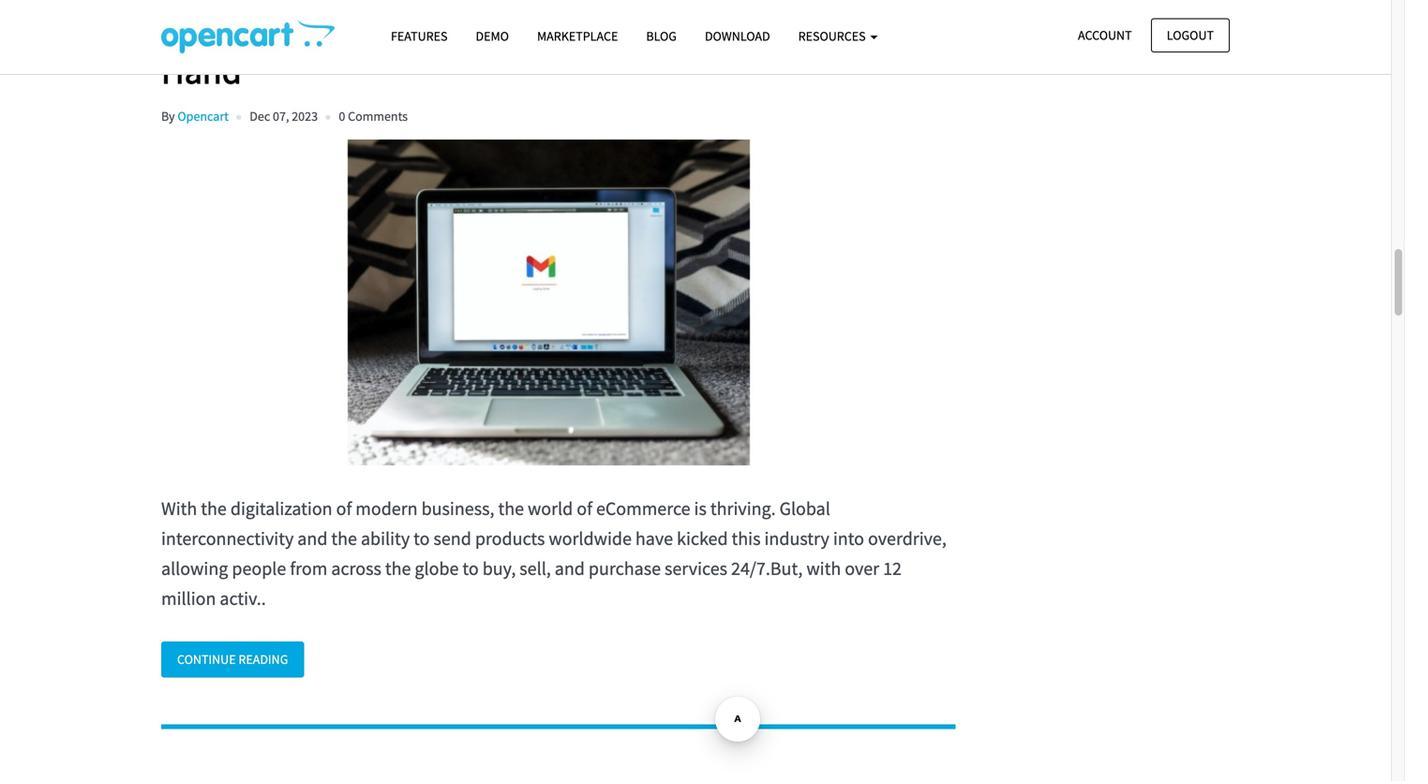 Task type: describe. For each thing, give the bounding box(es) containing it.
24/7.but,
[[731, 558, 803, 581]]

activ..
[[220, 588, 266, 611]]

purchase
[[589, 558, 661, 581]]

1 vertical spatial and
[[297, 528, 328, 551]]

the up interconnectivity on the left bottom of page
[[201, 498, 227, 521]]

interconnectivity
[[161, 528, 294, 551]]

by
[[161, 108, 175, 125]]

ecommerce inside why email marketing and ecommerce go hand in hand
[[544, 6, 723, 51]]

2 of from the left
[[577, 498, 592, 521]]

have
[[635, 528, 673, 551]]

blog
[[646, 28, 677, 45]]

business,
[[421, 498, 494, 521]]

into
[[833, 528, 864, 551]]

is
[[694, 498, 707, 521]]

ability
[[361, 528, 410, 551]]

and inside why email marketing and ecommerce go hand in hand
[[479, 6, 537, 51]]

across
[[331, 558, 381, 581]]

07,
[[273, 108, 289, 125]]

resources
[[798, 28, 868, 45]]

logout link
[[1151, 18, 1230, 52]]

by opencart
[[161, 108, 229, 125]]

marketplace link
[[523, 20, 632, 53]]

with
[[806, 558, 841, 581]]

0 horizontal spatial to
[[414, 528, 430, 551]]

digitalization
[[230, 498, 332, 521]]

million
[[161, 588, 216, 611]]

with
[[161, 498, 197, 521]]

reading
[[238, 652, 288, 669]]

overdrive,
[[868, 528, 947, 551]]

services
[[665, 558, 727, 581]]

comments
[[348, 108, 408, 125]]

send
[[434, 528, 471, 551]]

marketplace
[[537, 28, 618, 45]]

industry
[[764, 528, 829, 551]]

worldwide
[[549, 528, 632, 551]]

the up across
[[331, 528, 357, 551]]

0 horizontal spatial hand
[[161, 48, 242, 93]]

dec 07, 2023
[[250, 108, 318, 125]]



Task type: locate. For each thing, give the bounding box(es) containing it.
the down ability in the left bottom of the page
[[385, 558, 411, 581]]

account
[[1078, 27, 1132, 44]]

1 of from the left
[[336, 498, 352, 521]]

and right sell,
[[555, 558, 585, 581]]

hand up opencart
[[161, 48, 242, 93]]

features link
[[377, 20, 462, 53]]

1 horizontal spatial to
[[463, 558, 479, 581]]

products
[[475, 528, 545, 551]]

continue
[[177, 652, 236, 669]]

from
[[290, 558, 327, 581]]

people
[[232, 558, 286, 581]]

0 vertical spatial to
[[414, 528, 430, 551]]

1 vertical spatial ecommerce
[[596, 498, 690, 521]]

demo
[[476, 28, 509, 45]]

2 horizontal spatial and
[[555, 558, 585, 581]]

why email marketing and ecommerce go hand in hand link
[[161, 6, 956, 93]]

logout
[[1167, 27, 1214, 44]]

download link
[[691, 20, 784, 53]]

to left send
[[414, 528, 430, 551]]

to left buy,
[[463, 558, 479, 581]]

blog link
[[632, 20, 691, 53]]

kicked
[[677, 528, 728, 551]]

and up from
[[297, 528, 328, 551]]

account link
[[1062, 18, 1148, 52]]

sell,
[[520, 558, 551, 581]]

the up products
[[498, 498, 524, 521]]

1 horizontal spatial and
[[479, 6, 537, 51]]

1 vertical spatial to
[[463, 558, 479, 581]]

buy,
[[483, 558, 516, 581]]

1 horizontal spatial of
[[577, 498, 592, 521]]

0 comments
[[339, 108, 408, 125]]

0 vertical spatial and
[[479, 6, 537, 51]]

allowing
[[161, 558, 228, 581]]

resources link
[[784, 20, 892, 53]]

ecommerce inside with the digitalization of modern business, the world of ecommerce is thriving. global interconnectivity and the ability to send products worldwide have kicked this industry into overdrive, allowing people from across the globe to buy, sell, and purchase services 24/7.but, with over 12 million activ..
[[596, 498, 690, 521]]

why email marketing and ecommerce go hand in hand image
[[161, 140, 937, 466]]

modern
[[356, 498, 418, 521]]

and left marketplace
[[479, 6, 537, 51]]

world
[[528, 498, 573, 521]]

why email marketing and ecommerce go hand in hand
[[161, 6, 895, 93]]

continue reading
[[177, 652, 288, 669]]

demo link
[[462, 20, 523, 53]]

continue reading link
[[161, 642, 304, 678]]

0 horizontal spatial of
[[336, 498, 352, 521]]

over
[[845, 558, 879, 581]]

1 horizontal spatial hand
[[779, 6, 859, 51]]

the
[[201, 498, 227, 521], [498, 498, 524, 521], [331, 528, 357, 551], [385, 558, 411, 581]]

opencart - blog image
[[161, 20, 335, 53]]

with the digitalization of modern business, the world of ecommerce is thriving. global interconnectivity and the ability to send products worldwide have kicked this industry into overdrive, allowing people from across the globe to buy, sell, and purchase services 24/7.but, with over 12 million activ..
[[161, 498, 947, 611]]

in
[[866, 6, 895, 51]]

global
[[780, 498, 830, 521]]

hand
[[779, 6, 859, 51], [161, 48, 242, 93]]

to
[[414, 528, 430, 551], [463, 558, 479, 581]]

dec
[[250, 108, 270, 125]]

of up worldwide
[[577, 498, 592, 521]]

0
[[339, 108, 345, 125]]

and
[[479, 6, 537, 51], [297, 528, 328, 551], [555, 558, 585, 581]]

why
[[161, 6, 225, 51]]

this
[[732, 528, 761, 551]]

12
[[883, 558, 902, 581]]

hand left in
[[779, 6, 859, 51]]

globe
[[415, 558, 459, 581]]

2 vertical spatial and
[[555, 558, 585, 581]]

opencart
[[178, 108, 229, 125]]

go
[[730, 6, 771, 51]]

of
[[336, 498, 352, 521], [577, 498, 592, 521]]

download
[[705, 28, 770, 45]]

marketing
[[324, 6, 472, 51]]

thriving.
[[710, 498, 776, 521]]

features
[[391, 28, 448, 45]]

of left modern
[[336, 498, 352, 521]]

email
[[232, 6, 316, 51]]

0 horizontal spatial and
[[297, 528, 328, 551]]

opencart link
[[178, 108, 229, 125]]

2023
[[292, 108, 318, 125]]

0 vertical spatial ecommerce
[[544, 6, 723, 51]]

ecommerce
[[544, 6, 723, 51], [596, 498, 690, 521]]



Task type: vqa. For each thing, say whether or not it's contained in the screenshot.
SEO Canonical Pagination links link
no



